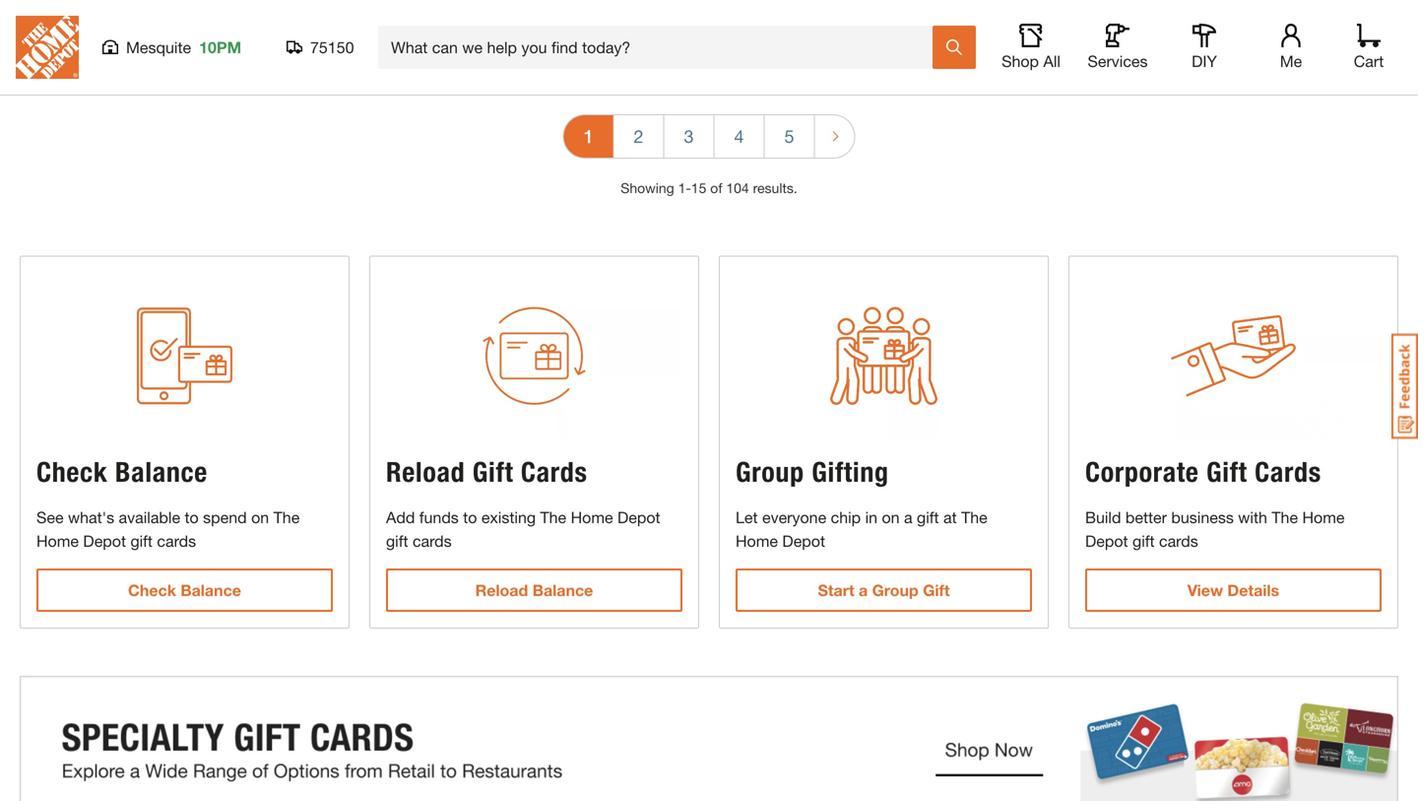 Task type: locate. For each thing, give the bounding box(es) containing it.
options
[[147, 26, 213, 47], [429, 26, 495, 47], [711, 26, 778, 47], [993, 26, 1060, 47], [1276, 26, 1342, 47]]

start a group gift
[[818, 581, 950, 599]]

the right the at
[[962, 508, 988, 527]]

1 horizontal spatial to
[[463, 508, 477, 527]]

3 choose options button from the left
[[595, 17, 824, 56]]

1 horizontal spatial cards
[[413, 532, 452, 550]]

a right in
[[905, 508, 913, 527]]

4 choose options from the left
[[924, 26, 1060, 47]]

spend
[[203, 508, 247, 527]]

choose options for 1st choose options button from right
[[1206, 26, 1342, 47]]

gift down add
[[386, 532, 408, 550]]

choose
[[77, 26, 142, 47], [359, 26, 424, 47], [641, 26, 706, 47], [924, 26, 989, 47], [1206, 26, 1271, 47]]

cards for corporate gift cards
[[1255, 456, 1322, 489]]

1 horizontal spatial reload
[[476, 581, 528, 599]]

to
[[185, 508, 199, 527], [463, 508, 477, 527]]

5 choose from the left
[[1206, 26, 1271, 47]]

group up 'let'
[[736, 456, 805, 489]]

check
[[36, 456, 108, 489], [128, 581, 176, 599]]

check balance down the see what's available to spend on the home depot gift cards
[[128, 581, 241, 599]]

cards up existing
[[521, 456, 588, 489]]

1 horizontal spatial on
[[882, 508, 900, 527]]

0 horizontal spatial to
[[185, 508, 199, 527]]

cards down available
[[157, 532, 196, 550]]

1 horizontal spatial gift
[[924, 581, 950, 599]]

4 options from the left
[[993, 26, 1060, 47]]

home down see
[[36, 532, 79, 550]]

image for group gifting image
[[736, 273, 1033, 439]]

0 horizontal spatial cards
[[157, 532, 196, 550]]

5 choose options button from the left
[[1159, 17, 1388, 56]]

1 horizontal spatial a
[[905, 508, 913, 527]]

3 the from the left
[[962, 508, 988, 527]]

home right with
[[1303, 508, 1345, 527]]

gift down the at
[[924, 581, 950, 599]]

gifting
[[812, 456, 890, 489]]

the inside the build better business with the home depot gift cards
[[1272, 508, 1299, 527]]

reload down add funds to existing the home depot gift cards on the left
[[476, 581, 528, 599]]

group gifting
[[736, 456, 890, 489]]

balance for reload gift cards
[[533, 581, 594, 599]]

group
[[736, 456, 805, 489], [873, 581, 919, 599]]

a inside let everyone chip in on a gift at the home depot
[[905, 508, 913, 527]]

showing 1-15 of 104 results.
[[621, 180, 798, 196]]

me button
[[1260, 24, 1323, 71]]

2 to from the left
[[463, 508, 477, 527]]

1 options from the left
[[147, 26, 213, 47]]

1 link
[[564, 115, 613, 158]]

on right in
[[882, 508, 900, 527]]

1 vertical spatial group
[[873, 581, 919, 599]]

corporate gift cards
[[1086, 456, 1322, 489]]

gift down better
[[1133, 532, 1155, 550]]

me
[[1281, 52, 1303, 70]]

1 vertical spatial reload
[[476, 581, 528, 599]]

gift up existing
[[473, 456, 514, 489]]

2
[[634, 126, 644, 147]]

balance for check balance
[[181, 581, 241, 599]]

0 horizontal spatial cards
[[521, 456, 588, 489]]

all
[[1044, 52, 1061, 70]]

to right funds
[[463, 508, 477, 527]]

15
[[692, 180, 707, 196]]

2 cards from the left
[[413, 532, 452, 550]]

10pm
[[199, 38, 241, 57]]

0 horizontal spatial gift
[[473, 456, 514, 489]]

0 horizontal spatial on
[[251, 508, 269, 527]]

5 choose options from the left
[[1206, 26, 1342, 47]]

1 vertical spatial a
[[859, 581, 868, 599]]

gift up business
[[1207, 456, 1248, 489]]

on
[[251, 508, 269, 527], [882, 508, 900, 527]]

0 vertical spatial reload
[[386, 456, 465, 489]]

balance down spend
[[181, 581, 241, 599]]

gift for corporate
[[1207, 456, 1248, 489]]

5 options from the left
[[1276, 26, 1342, 47]]

the inside add funds to existing the home depot gift cards
[[540, 508, 567, 527]]

options for second choose options button from the right
[[993, 26, 1060, 47]]

reload up funds
[[386, 456, 465, 489]]

cards down business
[[1160, 532, 1199, 550]]

check balance link
[[36, 568, 333, 612]]

the right existing
[[540, 508, 567, 527]]

view details link
[[1086, 568, 1382, 612]]

the right with
[[1272, 508, 1299, 527]]

2 on from the left
[[882, 508, 900, 527]]

104
[[727, 180, 750, 196]]

4 choose from the left
[[924, 26, 989, 47]]

depot inside the build better business with the home depot gift cards
[[1086, 532, 1129, 550]]

cards inside the build better business with the home depot gift cards
[[1160, 532, 1199, 550]]

1 choose options from the left
[[77, 26, 213, 47]]

home inside let everyone chip in on a gift at the home depot
[[736, 532, 778, 550]]

3 link
[[665, 115, 714, 158]]

2 choose options button from the left
[[313, 17, 542, 56]]

check balance up available
[[36, 456, 208, 489]]

2 horizontal spatial gift
[[1207, 456, 1248, 489]]

to left spend
[[185, 508, 199, 527]]

1 choose from the left
[[77, 26, 142, 47]]

gift inside the see what's available to spend on the home depot gift cards
[[130, 532, 153, 550]]

1 horizontal spatial group
[[873, 581, 919, 599]]

cards inside add funds to existing the home depot gift cards
[[413, 532, 452, 550]]

gift
[[473, 456, 514, 489], [1207, 456, 1248, 489], [924, 581, 950, 599]]

choose for 2nd choose options button
[[359, 26, 424, 47]]

home
[[571, 508, 613, 527], [1303, 508, 1345, 527], [36, 532, 79, 550], [736, 532, 778, 550]]

at
[[944, 508, 957, 527]]

1 horizontal spatial check
[[128, 581, 176, 599]]

1 cards from the left
[[157, 532, 196, 550]]

1 on from the left
[[251, 508, 269, 527]]

0 vertical spatial group
[[736, 456, 805, 489]]

gift
[[917, 508, 940, 527], [130, 532, 153, 550], [386, 532, 408, 550], [1133, 532, 1155, 550]]

to inside add funds to existing the home depot gift cards
[[463, 508, 477, 527]]

the inside the see what's available to spend on the home depot gift cards
[[274, 508, 300, 527]]

a right start
[[859, 581, 868, 599]]

group right start
[[873, 581, 919, 599]]

see what's available to spend on the home depot gift cards
[[36, 508, 300, 550]]

2 horizontal spatial cards
[[1160, 532, 1199, 550]]

shop all
[[1002, 52, 1061, 70]]

check up what's
[[36, 456, 108, 489]]

depot
[[618, 508, 661, 527], [83, 532, 126, 550], [783, 532, 826, 550], [1086, 532, 1129, 550]]

options for 2nd choose options button
[[429, 26, 495, 47]]

3 cards from the left
[[1160, 532, 1199, 550]]

home right existing
[[571, 508, 613, 527]]

0 vertical spatial check balance
[[36, 456, 208, 489]]

3 choose from the left
[[641, 26, 706, 47]]

1 cards from the left
[[521, 456, 588, 489]]

reload
[[386, 456, 465, 489], [476, 581, 528, 599]]

0 vertical spatial check
[[36, 456, 108, 489]]

start
[[818, 581, 855, 599]]

2 the from the left
[[540, 508, 567, 527]]

5
[[785, 126, 795, 147]]

2 choose from the left
[[359, 26, 424, 47]]

with
[[1239, 508, 1268, 527]]

banner image
[[20, 676, 1399, 801]]

0 horizontal spatial a
[[859, 581, 868, 599]]

5 link
[[765, 115, 814, 158]]

cards
[[521, 456, 588, 489], [1255, 456, 1322, 489]]

gift down available
[[130, 532, 153, 550]]

a
[[905, 508, 913, 527], [859, 581, 868, 599]]

3 choose options from the left
[[641, 26, 778, 47]]

cards
[[157, 532, 196, 550], [413, 532, 452, 550], [1160, 532, 1199, 550]]

choose options button
[[31, 17, 260, 56], [313, 17, 542, 56], [595, 17, 824, 56], [877, 17, 1106, 56], [1159, 17, 1388, 56]]

home inside add funds to existing the home depot gift cards
[[571, 508, 613, 527]]

0 vertical spatial a
[[905, 508, 913, 527]]

1 horizontal spatial cards
[[1255, 456, 1322, 489]]

services
[[1088, 52, 1148, 70]]

4
[[735, 126, 744, 147]]

1 the from the left
[[274, 508, 300, 527]]

details
[[1228, 581, 1280, 599]]

cards up with
[[1255, 456, 1322, 489]]

1 vertical spatial check
[[128, 581, 176, 599]]

3 options from the left
[[711, 26, 778, 47]]

4 the from the left
[[1272, 508, 1299, 527]]

gift inside let everyone chip in on a gift at the home depot
[[917, 508, 940, 527]]

0 horizontal spatial group
[[736, 456, 805, 489]]

1 choose options button from the left
[[31, 17, 260, 56]]

of
[[711, 180, 723, 196]]

home down 'let'
[[736, 532, 778, 550]]

view details
[[1188, 581, 1280, 599]]

on right spend
[[251, 508, 269, 527]]

0 horizontal spatial reload
[[386, 456, 465, 489]]

balance
[[115, 456, 208, 489], [181, 581, 241, 599], [533, 581, 594, 599]]

cards down funds
[[413, 532, 452, 550]]

2 cards from the left
[[1255, 456, 1322, 489]]

let everyone chip in on a gift at the home depot
[[736, 508, 988, 550]]

1 to from the left
[[185, 508, 199, 527]]

check balance
[[36, 456, 208, 489], [128, 581, 241, 599]]

reload balance
[[476, 581, 594, 599]]

2 options from the left
[[429, 26, 495, 47]]

check down the see what's available to spend on the home depot gift cards
[[128, 581, 176, 599]]

gift left the at
[[917, 508, 940, 527]]

balance down add funds to existing the home depot gift cards on the left
[[533, 581, 594, 599]]

75150
[[310, 38, 354, 57]]

choose options
[[77, 26, 213, 47], [359, 26, 495, 47], [641, 26, 778, 47], [924, 26, 1060, 47], [1206, 26, 1342, 47]]

4 choose options button from the left
[[877, 17, 1106, 56]]

2 choose options from the left
[[359, 26, 495, 47]]

0 horizontal spatial check
[[36, 456, 108, 489]]

add funds to existing the home depot gift cards
[[386, 508, 661, 550]]

the
[[274, 508, 300, 527], [540, 508, 567, 527], [962, 508, 988, 527], [1272, 508, 1299, 527]]

the right spend
[[274, 508, 300, 527]]



Task type: describe. For each thing, give the bounding box(es) containing it.
gift inside add funds to existing the home depot gift cards
[[386, 532, 408, 550]]

mesquite 10pm
[[126, 38, 241, 57]]

1 vertical spatial check balance
[[128, 581, 241, 599]]

showing
[[621, 180, 675, 196]]

image for check balance image
[[36, 273, 333, 439]]

everyone
[[763, 508, 827, 527]]

results.
[[753, 180, 798, 196]]

start a group gift link
[[736, 568, 1033, 612]]

1
[[584, 126, 594, 147]]

existing
[[482, 508, 536, 527]]

shop
[[1002, 52, 1040, 70]]

choose for second choose options button from the right
[[924, 26, 989, 47]]

options for third choose options button from right
[[711, 26, 778, 47]]

corporate
[[1086, 456, 1200, 489]]

options for 1st choose options button from left
[[147, 26, 213, 47]]

reload gift cards
[[386, 456, 588, 489]]

reload for reload balance
[[476, 581, 528, 599]]

cards for corporate
[[1160, 532, 1199, 550]]

2 link
[[614, 115, 664, 158]]

cards for reload gift cards
[[521, 456, 588, 489]]

better
[[1126, 508, 1168, 527]]

build better business with the home depot gift cards
[[1086, 508, 1345, 550]]

see
[[36, 508, 64, 527]]

depot inside let everyone chip in on a gift at the home depot
[[783, 532, 826, 550]]

3
[[684, 126, 694, 147]]

cards inside the see what's available to spend on the home depot gift cards
[[157, 532, 196, 550]]

funds
[[420, 508, 459, 527]]

choose options for second choose options button from the right
[[924, 26, 1060, 47]]

business
[[1172, 508, 1235, 527]]

home inside the see what's available to spend on the home depot gift cards
[[36, 532, 79, 550]]

view
[[1188, 581, 1224, 599]]

1-
[[678, 180, 692, 196]]

options for 1st choose options button from right
[[1276, 26, 1342, 47]]

chip
[[831, 508, 861, 527]]

on inside the see what's available to spend on the home depot gift cards
[[251, 508, 269, 527]]

depot inside add funds to existing the home depot gift cards
[[618, 508, 661, 527]]

gift for reload
[[473, 456, 514, 489]]

choose options for third choose options button from right
[[641, 26, 778, 47]]

mesquite
[[126, 38, 191, 57]]

in
[[866, 508, 878, 527]]

home inside the build better business with the home depot gift cards
[[1303, 508, 1345, 527]]

choose for 1st choose options button from right
[[1206, 26, 1271, 47]]

gift inside the build better business with the home depot gift cards
[[1133, 532, 1155, 550]]

choose for 1st choose options button from left
[[77, 26, 142, 47]]

choose options for 1st choose options button from left
[[77, 26, 213, 47]]

depot inside the see what's available to spend on the home depot gift cards
[[83, 532, 126, 550]]

4 link
[[715, 115, 764, 158]]

the inside let everyone chip in on a gift at the home depot
[[962, 508, 988, 527]]

reload balance link
[[386, 568, 683, 612]]

diy button
[[1174, 24, 1237, 71]]

image for corporate gift cards image
[[1086, 273, 1382, 439]]

image for reload gift cards image
[[386, 273, 683, 439]]

choose for third choose options button from right
[[641, 26, 706, 47]]

cart link
[[1348, 24, 1391, 71]]

reload for reload gift cards
[[386, 456, 465, 489]]

cards for reload
[[413, 532, 452, 550]]

available
[[119, 508, 180, 527]]

let
[[736, 508, 758, 527]]

cart
[[1355, 52, 1385, 70]]

balance up available
[[115, 456, 208, 489]]

shop all button
[[1000, 24, 1063, 71]]

what's
[[68, 508, 114, 527]]

services button
[[1087, 24, 1150, 71]]

on inside let everyone chip in on a gift at the home depot
[[882, 508, 900, 527]]

build
[[1086, 508, 1122, 527]]

the home depot logo image
[[16, 16, 79, 79]]

What can we help you find today? search field
[[391, 27, 932, 68]]

add
[[386, 508, 415, 527]]

choose options for 2nd choose options button
[[359, 26, 495, 47]]

75150 button
[[287, 37, 355, 57]]

diy
[[1192, 52, 1218, 70]]

feedback link image
[[1392, 333, 1419, 439]]

to inside the see what's available to spend on the home depot gift cards
[[185, 508, 199, 527]]



Task type: vqa. For each thing, say whether or not it's contained in the screenshot.
Lighting
no



